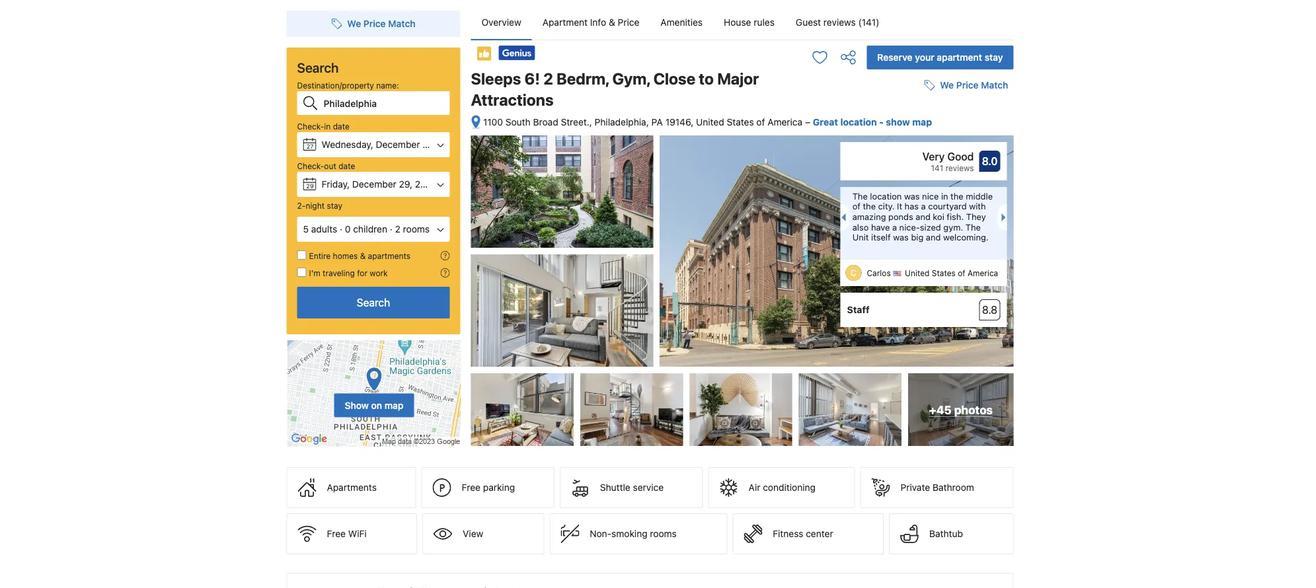 Task type: vqa. For each thing, say whether or not it's contained in the screenshot.
the rightmost Su
no



Task type: describe. For each thing, give the bounding box(es) containing it.
pa
[[652, 117, 663, 128]]

+45 photos link
[[909, 374, 1014, 446]]

shuttle
[[600, 482, 631, 493]]

in inside the location was nice in the middle of the city. it has a courtyard with amazing ponds and koi fish. they also have a nice-sized gym. the unit itself was big and welcoming.
[[942, 191, 949, 201]]

check-out date
[[297, 161, 355, 171]]

close
[[654, 69, 696, 88]]

1 vertical spatial and
[[926, 232, 941, 242]]

29,
[[399, 179, 413, 190]]

philadelphia,
[[595, 117, 649, 128]]

children
[[353, 224, 388, 235]]

1100 south broad street., philadelphia, pa 19146, united states of america – great location - show map
[[483, 117, 933, 128]]

0 vertical spatial the
[[853, 191, 868, 201]]

night
[[306, 201, 325, 210]]

united states of america
[[905, 269, 999, 278]]

show
[[345, 400, 369, 411]]

1 horizontal spatial price
[[618, 17, 640, 28]]

0 vertical spatial a
[[922, 202, 926, 211]]

with
[[970, 202, 986, 211]]

fitness center button
[[733, 514, 884, 555]]

0
[[345, 224, 351, 235]]

we price match for rightmost we price match dropdown button
[[941, 80, 1009, 91]]

we for we price match dropdown button in the search section
[[347, 18, 361, 29]]

air
[[749, 482, 761, 493]]

wednesday, december 27, 2023
[[322, 139, 460, 150]]

traveling
[[323, 268, 355, 278]]

0 vertical spatial america
[[768, 117, 803, 128]]

major
[[718, 69, 759, 88]]

of inside the location was nice in the middle of the city. it has a courtyard with amazing ponds and koi fish. they also have a nice-sized gym. the unit itself was big and welcoming.
[[853, 202, 861, 211]]

we price match for we price match dropdown button in the search section
[[347, 18, 416, 29]]

december for friday,
[[352, 179, 397, 190]]

2-night stay
[[297, 201, 343, 210]]

conditioning
[[763, 482, 816, 493]]

great location - show map button
[[813, 117, 933, 128]]

parking
[[483, 482, 515, 493]]

view
[[463, 529, 484, 540]]

2 horizontal spatial price
[[957, 80, 979, 91]]

reserve your apartment stay button
[[867, 46, 1014, 69]]

apartment info & price
[[543, 17, 640, 28]]

5
[[303, 224, 309, 235]]

shuttle service
[[600, 482, 664, 493]]

& for price
[[609, 17, 616, 28]]

rooms inside button
[[650, 529, 677, 540]]

rated very good element
[[847, 149, 974, 165]]

apartment
[[937, 52, 983, 63]]

photos
[[955, 403, 993, 417]]

0 horizontal spatial reviews
[[824, 17, 856, 28]]

date for check-in date
[[333, 122, 350, 131]]

fitness center
[[773, 529, 834, 540]]

bathroom
[[933, 482, 975, 493]]

rules
[[754, 17, 775, 28]]

air conditioning
[[749, 482, 816, 493]]

overview link
[[471, 5, 532, 40]]

friday, december 29, 2023
[[322, 179, 438, 190]]

27,
[[423, 139, 435, 150]]

29
[[306, 183, 314, 189]]

stay inside button
[[985, 52, 1004, 63]]

homes
[[333, 251, 358, 261]]

1 vertical spatial the
[[966, 222, 981, 232]]

check- for in
[[297, 122, 324, 131]]

ponds
[[889, 212, 914, 222]]

it
[[897, 202, 903, 211]]

free for free wifi
[[327, 529, 346, 540]]

if you select this option, we'll show you popular business travel features like breakfast, wifi and free parking. image
[[441, 268, 450, 278]]

staff
[[847, 305, 870, 316]]

1 vertical spatial was
[[894, 232, 909, 242]]

amazing
[[853, 212, 886, 222]]

info
[[590, 17, 607, 28]]

broad
[[533, 117, 559, 128]]

0 vertical spatial united
[[696, 117, 725, 128]]

very good 141 reviews
[[923, 151, 974, 173]]

in inside search section
[[324, 122, 331, 131]]

previous image
[[838, 214, 846, 222]]

friday,
[[322, 179, 350, 190]]

sleeps 6! 2 bedrm, gym, close to major attractions
[[471, 69, 759, 109]]

bathtub button
[[889, 514, 1014, 555]]

free parking
[[462, 482, 515, 493]]

gym.
[[944, 222, 964, 232]]

show on map
[[345, 400, 404, 411]]

apartments button
[[287, 468, 416, 509]]

search inside search button
[[357, 297, 390, 309]]

show
[[886, 117, 910, 128]]

house rules link
[[714, 5, 786, 40]]

we for rightmost we price match dropdown button
[[941, 80, 954, 91]]

+45 photos
[[929, 403, 993, 417]]

amenities link
[[650, 5, 714, 40]]

air conditioning button
[[709, 468, 855, 509]]

rooms inside dropdown button
[[403, 224, 430, 235]]

the location was nice in the middle of the city. it has a courtyard with amazing ponds and koi fish. they also have a nice-sized gym. the unit itself was big and welcoming.
[[853, 191, 993, 242]]

house
[[724, 17, 752, 28]]

apartments
[[327, 482, 377, 493]]

nice
[[923, 191, 939, 201]]

entire
[[309, 251, 331, 261]]

0 horizontal spatial the
[[863, 202, 876, 211]]

gym,
[[613, 69, 650, 88]]

shuttle service button
[[560, 468, 703, 509]]

on
[[371, 400, 382, 411]]

name:
[[376, 81, 399, 90]]

27
[[307, 143, 314, 150]]

6!
[[525, 69, 540, 88]]

reviews inside very good 141 reviews
[[946, 163, 974, 173]]

nice-
[[900, 222, 920, 232]]



Task type: locate. For each thing, give the bounding box(es) containing it.
0 vertical spatial location
[[841, 117, 877, 128]]

1 vertical spatial check-
[[297, 161, 324, 171]]

check- down 27
[[297, 161, 324, 171]]

also
[[853, 222, 869, 232]]

1100
[[483, 117, 503, 128]]

december left the 29,
[[352, 179, 397, 190]]

free for free parking
[[462, 482, 481, 493]]

1 horizontal spatial map
[[913, 117, 933, 128]]

entire homes & apartments
[[309, 251, 411, 261]]

stay right apartment
[[985, 52, 1004, 63]]

0 horizontal spatial map
[[385, 400, 404, 411]]

location
[[841, 117, 877, 128], [870, 191, 902, 201]]

we price match inside search section
[[347, 18, 416, 29]]

1 horizontal spatial america
[[968, 269, 999, 278]]

& inside search section
[[360, 251, 366, 261]]

scored 8.8 element
[[980, 300, 1001, 321]]

1 vertical spatial &
[[360, 251, 366, 261]]

view button
[[423, 514, 544, 555]]

match up the name:
[[388, 18, 416, 29]]

1 horizontal spatial stay
[[985, 52, 1004, 63]]

1 horizontal spatial a
[[922, 202, 926, 211]]

1 horizontal spatial &
[[609, 17, 616, 28]]

attractions
[[471, 91, 554, 109]]

free wifi
[[327, 529, 367, 540]]

0 horizontal spatial a
[[893, 222, 897, 232]]

1 · from the left
[[340, 224, 343, 235]]

2
[[544, 69, 553, 88], [395, 224, 401, 235]]

0 horizontal spatial price
[[364, 18, 386, 29]]

of left –
[[757, 117, 765, 128]]

a right has
[[922, 202, 926, 211]]

reviews
[[824, 17, 856, 28], [946, 163, 974, 173]]

we
[[347, 18, 361, 29], [941, 80, 954, 91]]

rooms right the smoking
[[650, 529, 677, 540]]

a
[[922, 202, 926, 211], [893, 222, 897, 232]]

map right show at the top right of the page
[[913, 117, 933, 128]]

private bathroom button
[[861, 468, 1014, 509]]

1 vertical spatial free
[[327, 529, 346, 540]]

1 horizontal spatial search
[[357, 297, 390, 309]]

0 vertical spatial reviews
[[824, 17, 856, 28]]

1 horizontal spatial reviews
[[946, 163, 974, 173]]

of
[[757, 117, 765, 128], [853, 202, 861, 211], [958, 269, 966, 278]]

non-smoking rooms button
[[550, 514, 728, 555]]

· left the 0
[[340, 224, 343, 235]]

the up amazing
[[853, 191, 868, 201]]

0 vertical spatial search
[[297, 60, 339, 75]]

price
[[618, 17, 640, 28], [364, 18, 386, 29], [957, 80, 979, 91]]

& right info
[[609, 17, 616, 28]]

map inside search section
[[385, 400, 404, 411]]

2-
[[297, 201, 306, 210]]

0 vertical spatial stay
[[985, 52, 1004, 63]]

good
[[948, 151, 974, 163]]

street.,
[[561, 117, 592, 128]]

price down apartment
[[957, 80, 979, 91]]

0 vertical spatial &
[[609, 17, 616, 28]]

service
[[633, 482, 664, 493]]

0 vertical spatial was
[[905, 191, 920, 201]]

2 · from the left
[[390, 224, 393, 235]]

was up has
[[905, 191, 920, 201]]

city.
[[879, 202, 895, 211]]

2 inside sleeps 6! 2 bedrm, gym, close to major attractions
[[544, 69, 553, 88]]

1 vertical spatial we price match button
[[919, 74, 1014, 97]]

private
[[901, 482, 931, 493]]

in up courtyard
[[942, 191, 949, 201]]

of down the welcoming.
[[958, 269, 966, 278]]

reviews down good
[[946, 163, 974, 173]]

your
[[915, 52, 935, 63]]

bedrm,
[[557, 69, 609, 88]]

check- for out
[[297, 161, 324, 171]]

we price match button inside search section
[[326, 12, 421, 36]]

check- up 27
[[297, 122, 324, 131]]

1 vertical spatial date
[[339, 161, 355, 171]]

location left -
[[841, 117, 877, 128]]

0 horizontal spatial the
[[853, 191, 868, 201]]

2 vertical spatial of
[[958, 269, 966, 278]]

1 horizontal spatial rooms
[[650, 529, 677, 540]]

& up the for in the left top of the page
[[360, 251, 366, 261]]

1 horizontal spatial the
[[966, 222, 981, 232]]

next image
[[1002, 214, 1010, 222]]

wednesday,
[[322, 139, 373, 150]]

the
[[853, 191, 868, 201], [966, 222, 981, 232]]

very
[[923, 151, 945, 163]]

scored 8 element
[[980, 151, 1001, 172]]

1 vertical spatial america
[[968, 269, 999, 278]]

and up sized
[[916, 212, 931, 222]]

0 horizontal spatial free
[[327, 529, 346, 540]]

0 vertical spatial in
[[324, 122, 331, 131]]

0 horizontal spatial of
[[757, 117, 765, 128]]

0 horizontal spatial in
[[324, 122, 331, 131]]

the up amazing
[[863, 202, 876, 211]]

sized
[[920, 222, 942, 232]]

december left the 27,
[[376, 139, 420, 150]]

0 vertical spatial we price match
[[347, 18, 416, 29]]

fitness
[[773, 529, 804, 540]]

1 vertical spatial 2023
[[415, 179, 438, 190]]

free left wifi
[[327, 529, 346, 540]]

1 horizontal spatial ·
[[390, 224, 393, 235]]

0 horizontal spatial united
[[696, 117, 725, 128]]

1 vertical spatial rooms
[[650, 529, 677, 540]]

5 adults · 0 children · 2 rooms
[[303, 224, 430, 235]]

rooms up apartments
[[403, 224, 430, 235]]

guest reviews (141)
[[796, 17, 880, 28]]

0 vertical spatial we
[[347, 18, 361, 29]]

match for we price match dropdown button in the search section
[[388, 18, 416, 29]]

2023 right the 29,
[[415, 179, 438, 190]]

1 vertical spatial states
[[932, 269, 956, 278]]

0 horizontal spatial we price match button
[[326, 12, 421, 36]]

1 vertical spatial reviews
[[946, 163, 974, 173]]

& for apartments
[[360, 251, 366, 261]]

for
[[357, 268, 368, 278]]

reviews left "(141)"
[[824, 17, 856, 28]]

middle
[[966, 191, 993, 201]]

1 vertical spatial location
[[870, 191, 902, 201]]

courtyard
[[929, 202, 967, 211]]

search
[[297, 60, 339, 75], [357, 297, 390, 309]]

0 horizontal spatial 2
[[395, 224, 401, 235]]

we price match up the name:
[[347, 18, 416, 29]]

1 vertical spatial of
[[853, 202, 861, 211]]

1 vertical spatial 2
[[395, 224, 401, 235]]

rooms
[[403, 224, 430, 235], [650, 529, 677, 540]]

states down major
[[727, 117, 754, 128]]

and
[[916, 212, 931, 222], [926, 232, 941, 242]]

19146,
[[666, 117, 694, 128]]

match down apartment
[[982, 80, 1009, 91]]

2 right 6!
[[544, 69, 553, 88]]

1 horizontal spatial 2
[[544, 69, 553, 88]]

1 horizontal spatial free
[[462, 482, 481, 493]]

0 horizontal spatial stay
[[327, 201, 343, 210]]

check-
[[297, 122, 324, 131], [297, 161, 324, 171]]

price inside search section
[[364, 18, 386, 29]]

price right info
[[618, 17, 640, 28]]

to
[[699, 69, 714, 88]]

of up amazing
[[853, 202, 861, 211]]

match for rightmost we price match dropdown button
[[982, 80, 1009, 91]]

1 vertical spatial we price match
[[941, 80, 1009, 91]]

we'll show you stays where you can have the entire place to yourself image
[[441, 251, 450, 261], [441, 251, 450, 261]]

1 horizontal spatial in
[[942, 191, 949, 201]]

click to open map view image
[[471, 115, 481, 130]]

date for check-out date
[[339, 161, 355, 171]]

map right on
[[385, 400, 404, 411]]

1 horizontal spatial we price match
[[941, 80, 1009, 91]]

apartment
[[543, 17, 588, 28]]

1 vertical spatial search
[[357, 297, 390, 309]]

0 vertical spatial date
[[333, 122, 350, 131]]

0 vertical spatial check-
[[297, 122, 324, 131]]

+45
[[929, 403, 952, 417]]

location inside the location was nice in the middle of the city. it has a courtyard with amazing ponds and koi fish. they also have a nice-sized gym. the unit itself was big and welcoming.
[[870, 191, 902, 201]]

0 vertical spatial of
[[757, 117, 765, 128]]

was
[[905, 191, 920, 201], [894, 232, 909, 242]]

and down sized
[[926, 232, 941, 242]]

2023 right the 27,
[[438, 139, 460, 150]]

america left –
[[768, 117, 803, 128]]

1 horizontal spatial states
[[932, 269, 956, 278]]

2 inside dropdown button
[[395, 224, 401, 235]]

free left parking
[[462, 482, 481, 493]]

adults
[[311, 224, 337, 235]]

2023
[[438, 139, 460, 150], [415, 179, 438, 190]]

0 horizontal spatial america
[[768, 117, 803, 128]]

0 vertical spatial 2
[[544, 69, 553, 88]]

1 check- from the top
[[297, 122, 324, 131]]

price up the name:
[[364, 18, 386, 29]]

1 horizontal spatial of
[[853, 202, 861, 211]]

reserve
[[878, 52, 913, 63]]

2 horizontal spatial of
[[958, 269, 966, 278]]

0 vertical spatial free
[[462, 482, 481, 493]]

great
[[813, 117, 839, 128]]

we down reserve your apartment stay button
[[941, 80, 954, 91]]

valign  initial image
[[476, 46, 492, 62]]

0 vertical spatial and
[[916, 212, 931, 222]]

states
[[727, 117, 754, 128], [932, 269, 956, 278]]

south
[[506, 117, 531, 128]]

we price match down apartment
[[941, 80, 1009, 91]]

we price match button up the name:
[[326, 12, 421, 36]]

in
[[324, 122, 331, 131], [942, 191, 949, 201]]

has
[[905, 202, 919, 211]]

1 vertical spatial map
[[385, 400, 404, 411]]

the up courtyard
[[951, 191, 964, 201]]

2 check- from the top
[[297, 161, 324, 171]]

in up wednesday,
[[324, 122, 331, 131]]

we price match button down apartment
[[919, 74, 1014, 97]]

0 vertical spatial match
[[388, 18, 416, 29]]

check-in date
[[297, 122, 350, 131]]

1 vertical spatial in
[[942, 191, 949, 201]]

states down the welcoming.
[[932, 269, 956, 278]]

search section
[[281, 0, 466, 448]]

1 vertical spatial we
[[941, 80, 954, 91]]

search down work
[[357, 297, 390, 309]]

date
[[333, 122, 350, 131], [339, 161, 355, 171]]

united right 19146,
[[696, 117, 725, 128]]

· right children
[[390, 224, 393, 235]]

0 horizontal spatial we price match
[[347, 18, 416, 29]]

non-smoking rooms
[[590, 529, 677, 540]]

Where are you going? field
[[318, 91, 450, 115]]

0 horizontal spatial match
[[388, 18, 416, 29]]

united
[[696, 117, 725, 128], [905, 269, 930, 278]]

stay right night
[[327, 201, 343, 210]]

0 vertical spatial december
[[376, 139, 420, 150]]

i'm
[[309, 268, 321, 278]]

0 vertical spatial map
[[913, 117, 933, 128]]

search button
[[297, 287, 450, 319]]

carlos
[[867, 269, 891, 278]]

a down ponds on the right top of page
[[893, 222, 897, 232]]

1 vertical spatial match
[[982, 80, 1009, 91]]

location up city.
[[870, 191, 902, 201]]

free wifi button
[[287, 514, 417, 555]]

overview
[[482, 17, 522, 28]]

free
[[462, 482, 481, 493], [327, 529, 346, 540]]

0 vertical spatial 2023
[[438, 139, 460, 150]]

guest
[[796, 17, 821, 28]]

match inside search section
[[388, 18, 416, 29]]

1 horizontal spatial we price match button
[[919, 74, 1014, 97]]

–
[[805, 117, 811, 128]]

0 vertical spatial we price match button
[[326, 12, 421, 36]]

date right out
[[339, 161, 355, 171]]

apartment info & price link
[[532, 5, 650, 40]]

2023 for wednesday, december 27, 2023
[[438, 139, 460, 150]]

1 horizontal spatial we
[[941, 80, 954, 91]]

2023 for friday, december 29, 2023
[[415, 179, 438, 190]]

0 vertical spatial states
[[727, 117, 754, 128]]

1 vertical spatial stay
[[327, 201, 343, 210]]

search up destination/property
[[297, 60, 339, 75]]

1 vertical spatial a
[[893, 222, 897, 232]]

we inside search section
[[347, 18, 361, 29]]

1 vertical spatial united
[[905, 269, 930, 278]]

america up 8.8
[[968, 269, 999, 278]]

non-
[[590, 529, 612, 540]]

0 horizontal spatial search
[[297, 60, 339, 75]]

0 horizontal spatial &
[[360, 251, 366, 261]]

141
[[931, 163, 944, 173]]

united down 'big'
[[905, 269, 930, 278]]

stay inside search section
[[327, 201, 343, 210]]

1 horizontal spatial united
[[905, 269, 930, 278]]

1 vertical spatial december
[[352, 179, 397, 190]]

0 vertical spatial rooms
[[403, 224, 430, 235]]

wifi
[[348, 529, 367, 540]]

1 horizontal spatial the
[[951, 191, 964, 201]]

was down the nice-
[[894, 232, 909, 242]]

we up destination/property name:
[[347, 18, 361, 29]]

itself
[[872, 232, 891, 242]]

center
[[806, 529, 834, 540]]

date up wednesday,
[[333, 122, 350, 131]]

0 horizontal spatial we
[[347, 18, 361, 29]]

december for wednesday,
[[376, 139, 420, 150]]

out
[[324, 161, 336, 171]]

if you select this option, we'll show you popular business travel features like breakfast, wifi and free parking. image
[[441, 268, 450, 278]]

the down they
[[966, 222, 981, 232]]

5 adults · 0 children · 2 rooms button
[[297, 217, 450, 242]]

0 horizontal spatial states
[[727, 117, 754, 128]]

destination/property
[[297, 81, 374, 90]]

welcoming.
[[944, 232, 989, 242]]

2 right children
[[395, 224, 401, 235]]

0 horizontal spatial ·
[[340, 224, 343, 235]]

1 horizontal spatial match
[[982, 80, 1009, 91]]

0 horizontal spatial rooms
[[403, 224, 430, 235]]

they
[[967, 212, 986, 222]]

work
[[370, 268, 388, 278]]



